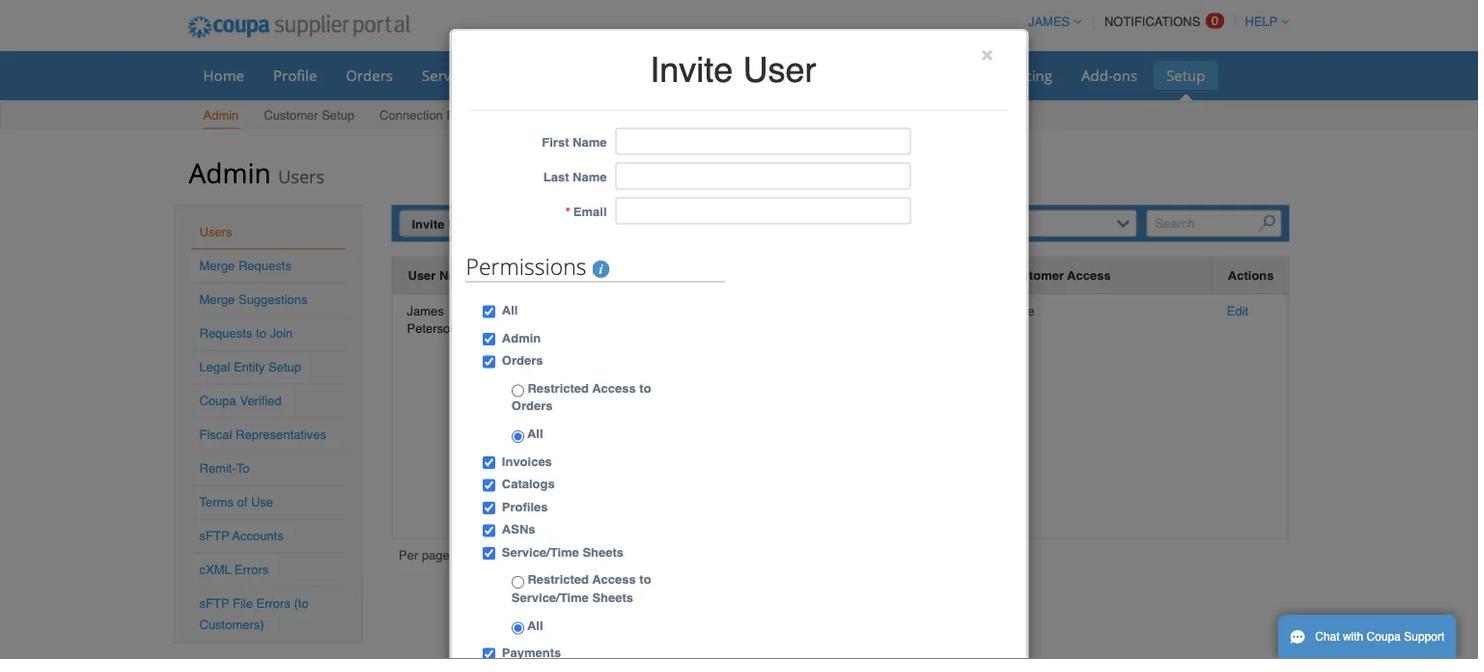 Task type: describe. For each thing, give the bounding box(es) containing it.
navigation containing per page
[[399, 547, 528, 568]]

customer for customer access
[[1006, 268, 1064, 283]]

chat with coupa support button
[[1279, 615, 1457, 660]]

to for restricted access to orders
[[640, 381, 651, 396]]

2 horizontal spatial user
[[743, 50, 816, 90]]

service/time sheets link
[[409, 61, 570, 90]]

to
[[236, 462, 250, 476]]

remit-
[[199, 462, 236, 476]]

james
[[407, 304, 444, 318]]

peterson
[[407, 321, 457, 336]]

verified
[[240, 394, 282, 408]]

15 button
[[504, 547, 528, 567]]

last
[[543, 170, 569, 184]]

terms of use link
[[199, 495, 273, 510]]

page
[[422, 548, 450, 563]]

merge requests
[[199, 259, 292, 273]]

1 vertical spatial orders
[[502, 354, 543, 368]]

1 vertical spatial sheets
[[583, 545, 624, 560]]

merge for merge requests
[[199, 259, 235, 273]]

add-ons
[[1082, 65, 1138, 85]]

name for user name
[[439, 268, 474, 283]]

customer for customer setup
[[264, 108, 318, 123]]

1 vertical spatial service/time sheets
[[502, 545, 624, 560]]

sftp file errors (to customers) link
[[199, 597, 309, 633]]

orders link
[[333, 61, 406, 90]]

customer setup
[[264, 108, 355, 123]]

business performance link
[[801, 61, 977, 90]]

permissions
[[466, 251, 592, 281]]

merge suggestions link
[[199, 293, 308, 307]]

sftp for sftp accounts
[[199, 529, 229, 544]]

per page
[[399, 548, 450, 563]]

admin link
[[202, 104, 240, 129]]

name for last name
[[573, 170, 607, 184]]

home link
[[191, 61, 257, 90]]

service/time sheets inside "service/time sheets" link
[[422, 65, 557, 85]]

cxml errors link
[[199, 563, 269, 578]]

cxml
[[199, 563, 231, 578]]

sourcing
[[994, 65, 1053, 85]]

0 horizontal spatial coupa
[[199, 394, 236, 408]]

asns
[[502, 523, 535, 537]]

coupa inside chat with coupa support button
[[1367, 631, 1401, 644]]

users link
[[199, 225, 232, 239]]

status
[[717, 268, 756, 283]]

legal
[[199, 360, 230, 375]]

0 vertical spatial orders
[[346, 65, 393, 85]]

setup link
[[1154, 61, 1218, 90]]

invite user inside "link"
[[412, 217, 476, 231]]

fiscal representatives
[[199, 428, 326, 442]]

per
[[399, 548, 418, 563]]

merge suggestions
[[199, 293, 308, 307]]

invite user link
[[399, 210, 489, 237]]

customer access button
[[1006, 266, 1111, 286]]

file
[[233, 597, 253, 611]]

service/time inside the restricted access to service/time sheets
[[512, 591, 589, 605]]

all for restricted access to orders
[[524, 427, 543, 441]]

*
[[566, 205, 571, 219]]

connection
[[380, 108, 443, 123]]

with
[[1343, 631, 1364, 644]]

0 horizontal spatial setup
[[269, 360, 301, 375]]

user name
[[408, 268, 474, 283]]

james.peterson1902@gmail.com link
[[504, 304, 687, 318]]

representatives
[[236, 428, 326, 442]]

sheets inside "service/time sheets" link
[[512, 65, 557, 85]]

email button
[[505, 266, 538, 286]]

user inside "link"
[[448, 217, 476, 231]]

15
[[509, 550, 523, 564]]

access for restricted access to service/time sheets
[[592, 573, 636, 587]]

|
[[501, 550, 504, 565]]

2 vertical spatial requests
[[199, 326, 252, 341]]

sftp accounts link
[[199, 529, 284, 544]]

cxml errors
[[199, 563, 269, 578]]

invoices link
[[631, 61, 711, 90]]

restricted for service/time
[[528, 573, 589, 587]]

0 vertical spatial service/time
[[422, 65, 509, 85]]

performance
[[877, 65, 965, 85]]

chat with coupa support
[[1316, 631, 1445, 644]]

1 horizontal spatial invoices
[[643, 65, 698, 85]]

(to
[[294, 597, 309, 611]]

last name
[[543, 170, 607, 184]]

edit
[[1227, 304, 1249, 318]]

connection requests
[[380, 108, 500, 123]]

name for first name
[[573, 135, 607, 150]]

edit link
[[1227, 304, 1249, 318]]

1 horizontal spatial catalogs
[[727, 65, 785, 85]]

merge requests link
[[199, 259, 292, 273]]

remit-to
[[199, 462, 250, 476]]

terms of use
[[199, 495, 273, 510]]

chat
[[1316, 631, 1340, 644]]

10 | 15
[[482, 550, 523, 565]]

legal entity setup
[[199, 360, 301, 375]]

sftp file errors (to customers)
[[199, 597, 309, 633]]

suggestions
[[238, 293, 308, 307]]

to for restricted access to service/time sheets
[[640, 573, 651, 587]]



Task type: locate. For each thing, give the bounding box(es) containing it.
admin down email button
[[502, 331, 541, 345]]

james peterson
[[407, 304, 457, 336]]

fiscal representatives link
[[199, 428, 326, 442]]

service/time sheets up connection requests
[[422, 65, 557, 85]]

1 vertical spatial access
[[592, 381, 636, 396]]

access for restricted access to orders
[[592, 381, 636, 396]]

0 vertical spatial service/time sheets
[[422, 65, 557, 85]]

orders inside restricted access to orders
[[512, 399, 553, 414]]

1 horizontal spatial coupa
[[1367, 631, 1401, 644]]

customer down profile link
[[264, 108, 318, 123]]

service/time sheets up the restricted access to service/time sheets
[[502, 545, 624, 560]]

none
[[1005, 304, 1035, 318]]

all down email button
[[502, 303, 518, 318]]

0 vertical spatial invite
[[650, 50, 733, 90]]

1 vertical spatial customer
[[1006, 268, 1064, 283]]

* email
[[566, 205, 607, 219]]

0 vertical spatial requests
[[447, 108, 500, 123]]

0 vertical spatial merge
[[199, 259, 235, 273]]

name
[[573, 135, 607, 150], [573, 170, 607, 184], [439, 268, 474, 283]]

email right *
[[573, 205, 607, 219]]

navigation
[[399, 547, 528, 568]]

0 vertical spatial to
[[256, 326, 266, 341]]

2 vertical spatial all
[[524, 618, 543, 633]]

2 vertical spatial service/time
[[512, 591, 589, 605]]

setup
[[1167, 65, 1206, 85], [322, 108, 355, 123], [269, 360, 301, 375]]

setup down join
[[269, 360, 301, 375]]

coupa verified link
[[199, 394, 282, 408]]

join
[[270, 326, 293, 341]]

0 vertical spatial sheets
[[512, 65, 557, 85]]

james.peterson1902@gmail.com
[[504, 304, 687, 318]]

name right first
[[573, 135, 607, 150]]

catalogs link
[[714, 61, 797, 90]]

add-ons link
[[1069, 61, 1150, 90]]

2 vertical spatial admin
[[502, 331, 541, 345]]

coupa up fiscal at the bottom of page
[[199, 394, 236, 408]]

2 vertical spatial name
[[439, 268, 474, 283]]

first name
[[542, 135, 607, 150]]

× button
[[981, 42, 993, 65]]

1 vertical spatial to
[[640, 381, 651, 396]]

requests inside 'link'
[[447, 108, 500, 123]]

catalogs
[[727, 65, 785, 85], [502, 477, 555, 491]]

1 vertical spatial invoices
[[502, 454, 552, 469]]

0 horizontal spatial invoices
[[502, 454, 552, 469]]

fiscal
[[199, 428, 232, 442]]

merge
[[199, 259, 235, 273], [199, 293, 235, 307]]

customers)
[[199, 618, 264, 633]]

restricted inside restricted access to orders
[[528, 381, 589, 396]]

0 horizontal spatial catalogs
[[502, 477, 555, 491]]

first
[[542, 135, 569, 150]]

1 vertical spatial name
[[573, 170, 607, 184]]

1 horizontal spatial setup
[[322, 108, 355, 123]]

access
[[1067, 268, 1111, 283], [592, 381, 636, 396], [592, 573, 636, 587]]

name inside button
[[439, 268, 474, 283]]

admin down admin link
[[189, 154, 271, 191]]

sftp
[[199, 529, 229, 544], [199, 597, 229, 611]]

0 vertical spatial users
[[278, 164, 325, 188]]

0 vertical spatial email
[[573, 205, 607, 219]]

customer access
[[1006, 268, 1111, 283]]

profile link
[[261, 61, 330, 90]]

1 sftp from the top
[[199, 529, 229, 544]]

sftp up cxml
[[199, 529, 229, 544]]

0 vertical spatial invite user
[[650, 50, 816, 90]]

1 horizontal spatial invite
[[650, 50, 733, 90]]

merge down 'merge requests' link
[[199, 293, 235, 307]]

1 horizontal spatial users
[[278, 164, 325, 188]]

2 vertical spatial user
[[408, 268, 436, 283]]

of
[[237, 495, 248, 510]]

1 vertical spatial invite
[[412, 217, 445, 231]]

1 vertical spatial catalogs
[[502, 477, 555, 491]]

admin down home link
[[203, 108, 239, 123]]

add-
[[1082, 65, 1113, 85]]

sftp inside sftp file errors (to customers)
[[199, 597, 229, 611]]

×
[[981, 42, 993, 65]]

name right the last
[[573, 170, 607, 184]]

service/time
[[422, 65, 509, 85], [502, 545, 579, 560], [512, 591, 589, 605]]

users down customer setup link
[[278, 164, 325, 188]]

customer setup link
[[263, 104, 356, 129]]

coupa supplier portal image
[[174, 3, 423, 51]]

10 button
[[477, 547, 501, 567]]

connection requests link
[[379, 104, 501, 129]]

1 vertical spatial all
[[524, 427, 543, 441]]

requests up 'legal'
[[199, 326, 252, 341]]

use
[[251, 495, 273, 510]]

1 horizontal spatial customer
[[1006, 268, 1064, 283]]

invite user up user name
[[412, 217, 476, 231]]

to inside the restricted access to service/time sheets
[[640, 573, 651, 587]]

0 vertical spatial admin
[[203, 108, 239, 123]]

0 horizontal spatial users
[[199, 225, 232, 239]]

0 vertical spatial access
[[1067, 268, 1111, 283]]

2 horizontal spatial setup
[[1167, 65, 1206, 85]]

None radio
[[512, 385, 524, 398], [512, 431, 524, 443], [512, 385, 524, 398], [512, 431, 524, 443]]

1 vertical spatial coupa
[[1367, 631, 1401, 644]]

1 merge from the top
[[199, 259, 235, 273]]

legal entity setup link
[[199, 360, 301, 375]]

access inside restricted access to orders
[[592, 381, 636, 396]]

status button
[[717, 266, 756, 286]]

coupa verified
[[199, 394, 282, 408]]

1 horizontal spatial email
[[573, 205, 607, 219]]

name up james
[[439, 268, 474, 283]]

0 vertical spatial all
[[502, 303, 518, 318]]

user name button
[[408, 266, 474, 286]]

0 horizontal spatial customer
[[264, 108, 318, 123]]

1 vertical spatial requests
[[238, 259, 292, 273]]

restricted for orders
[[528, 381, 589, 396]]

First Name text field
[[616, 128, 911, 155]]

support
[[1404, 631, 1445, 644]]

1 vertical spatial users
[[199, 225, 232, 239]]

users up 'merge requests' link
[[199, 225, 232, 239]]

1 vertical spatial setup
[[322, 108, 355, 123]]

sheets inside the restricted access to service/time sheets
[[592, 591, 634, 605]]

access for customer access
[[1067, 268, 1111, 283]]

1 vertical spatial merge
[[199, 293, 235, 307]]

invite user up 'first name' text box
[[650, 50, 816, 90]]

None checkbox
[[483, 306, 495, 318], [483, 333, 495, 346], [483, 502, 495, 515], [483, 648, 495, 660], [483, 306, 495, 318], [483, 333, 495, 346], [483, 502, 495, 515], [483, 648, 495, 660]]

catalogs up profiles
[[502, 477, 555, 491]]

0 horizontal spatial invite user
[[412, 217, 476, 231]]

2 vertical spatial to
[[640, 573, 651, 587]]

None text field
[[616, 197, 911, 224]]

all for restricted access to service/time sheets
[[524, 618, 543, 633]]

0 vertical spatial catalogs
[[727, 65, 785, 85]]

remit-to link
[[199, 462, 250, 476]]

service/time down asns
[[502, 545, 579, 560]]

1 vertical spatial sftp
[[199, 597, 229, 611]]

errors left (to
[[256, 597, 291, 611]]

0 horizontal spatial invite
[[412, 217, 445, 231]]

requests for merge requests
[[238, 259, 292, 273]]

service/time up connection requests
[[422, 65, 509, 85]]

sftp accounts
[[199, 529, 284, 544]]

access inside the restricted access to service/time sheets
[[592, 573, 636, 587]]

requests to join link
[[199, 326, 293, 341]]

profiles
[[502, 500, 548, 514]]

2 merge from the top
[[199, 293, 235, 307]]

0 vertical spatial user
[[743, 50, 816, 90]]

home
[[203, 65, 244, 85]]

to
[[256, 326, 266, 341], [640, 381, 651, 396], [640, 573, 651, 587]]

1 vertical spatial admin
[[189, 154, 271, 191]]

all down the restricted access to service/time sheets
[[524, 618, 543, 633]]

requests for connection requests
[[447, 108, 500, 123]]

0 horizontal spatial user
[[408, 268, 436, 283]]

user
[[743, 50, 816, 90], [448, 217, 476, 231], [408, 268, 436, 283]]

email left the info icon
[[505, 268, 538, 283]]

admin users
[[189, 154, 325, 191]]

1 restricted from the top
[[528, 381, 589, 396]]

errors inside sftp file errors (to customers)
[[256, 597, 291, 611]]

setup right ons
[[1167, 65, 1206, 85]]

0 vertical spatial customer
[[264, 108, 318, 123]]

invite inside "link"
[[412, 217, 445, 231]]

requests to join
[[199, 326, 293, 341]]

invoices up profiles
[[502, 454, 552, 469]]

2 vertical spatial setup
[[269, 360, 301, 375]]

1 vertical spatial restricted
[[528, 573, 589, 587]]

info image
[[592, 261, 610, 278]]

2 vertical spatial access
[[592, 573, 636, 587]]

Search text field
[[1147, 210, 1282, 237]]

Last Name text field
[[616, 163, 911, 190]]

terms
[[199, 495, 234, 510]]

catalogs up 'first name' text box
[[727, 65, 785, 85]]

None radio
[[512, 577, 524, 589], [512, 622, 524, 635], [512, 577, 524, 589], [512, 622, 524, 635]]

profile
[[273, 65, 317, 85]]

invoices left catalogs link
[[643, 65, 698, 85]]

merge down the users link
[[199, 259, 235, 273]]

merge for merge suggestions
[[199, 293, 235, 307]]

0 horizontal spatial email
[[505, 268, 538, 283]]

sourcing link
[[981, 61, 1065, 90]]

customer inside button
[[1006, 268, 1064, 283]]

entity
[[234, 360, 265, 375]]

user up james
[[408, 268, 436, 283]]

1 vertical spatial invite user
[[412, 217, 476, 231]]

coupa
[[199, 394, 236, 408], [1367, 631, 1401, 644]]

2 restricted from the top
[[528, 573, 589, 587]]

None checkbox
[[483, 356, 495, 368], [483, 457, 495, 469], [483, 479, 495, 492], [483, 525, 495, 537], [483, 548, 495, 560], [483, 356, 495, 368], [483, 457, 495, 469], [483, 479, 495, 492], [483, 525, 495, 537], [483, 548, 495, 560]]

restricted down james.peterson1902@gmail.com
[[528, 381, 589, 396]]

requests down "service/time sheets" link
[[447, 108, 500, 123]]

requests
[[447, 108, 500, 123], [238, 259, 292, 273], [199, 326, 252, 341]]

orders
[[346, 65, 393, 85], [502, 354, 543, 368], [512, 399, 553, 414]]

user inside button
[[408, 268, 436, 283]]

setup down orders link
[[322, 108, 355, 123]]

10
[[482, 550, 496, 564]]

sftp up customers)
[[199, 597, 229, 611]]

users inside "admin users"
[[278, 164, 325, 188]]

customer up none
[[1006, 268, 1064, 283]]

restricted
[[528, 381, 589, 396], [528, 573, 589, 587]]

coupa right with
[[1367, 631, 1401, 644]]

service/time down 15 button
[[512, 591, 589, 605]]

invite user
[[650, 50, 816, 90], [412, 217, 476, 231]]

to inside restricted access to orders
[[640, 381, 651, 396]]

restricted access to service/time sheets
[[512, 573, 651, 605]]

2 vertical spatial sheets
[[592, 591, 634, 605]]

search image
[[1258, 215, 1276, 232]]

1 horizontal spatial invite user
[[650, 50, 816, 90]]

all down restricted access to orders at the left of the page
[[524, 427, 543, 441]]

0 vertical spatial sftp
[[199, 529, 229, 544]]

errors down accounts
[[235, 563, 269, 578]]

admin
[[203, 108, 239, 123], [189, 154, 271, 191], [502, 331, 541, 345]]

1 horizontal spatial user
[[448, 217, 476, 231]]

0 vertical spatial errors
[[235, 563, 269, 578]]

2 vertical spatial orders
[[512, 399, 553, 414]]

business performance
[[814, 65, 965, 85]]

1 vertical spatial user
[[448, 217, 476, 231]]

restricted access to orders
[[512, 381, 651, 414]]

1 vertical spatial errors
[[256, 597, 291, 611]]

0 vertical spatial restricted
[[528, 381, 589, 396]]

0 vertical spatial name
[[573, 135, 607, 150]]

sftp for sftp file errors (to customers)
[[199, 597, 229, 611]]

0 vertical spatial setup
[[1167, 65, 1206, 85]]

2 sftp from the top
[[199, 597, 229, 611]]

0 vertical spatial coupa
[[199, 394, 236, 408]]

invoices
[[643, 65, 698, 85], [502, 454, 552, 469]]

restricted inside the restricted access to service/time sheets
[[528, 573, 589, 587]]

access inside button
[[1067, 268, 1111, 283]]

1 vertical spatial email
[[505, 268, 538, 283]]

restricted down 15 button
[[528, 573, 589, 587]]

0 vertical spatial invoices
[[643, 65, 698, 85]]

user up user name
[[448, 217, 476, 231]]

requests up suggestions
[[238, 259, 292, 273]]

user up 'first name' text box
[[743, 50, 816, 90]]

all
[[502, 303, 518, 318], [524, 427, 543, 441], [524, 618, 543, 633]]

1 vertical spatial service/time
[[502, 545, 579, 560]]



Task type: vqa. For each thing, say whether or not it's contained in the screenshot.
the ASN link
no



